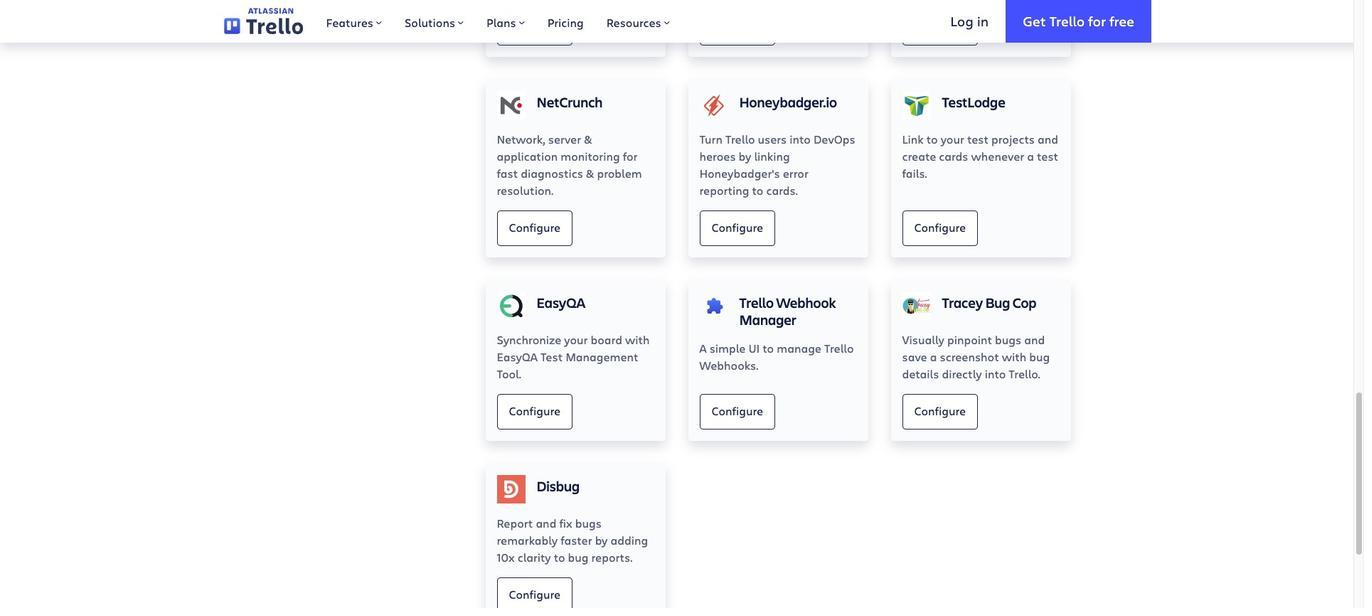 Task type: vqa. For each thing, say whether or not it's contained in the screenshot.
the bottommost Templates
no



Task type: describe. For each thing, give the bounding box(es) containing it.
bug inside visually pinpoint bugs and save a screenshot with bug details directly into trello.
[[1030, 349, 1050, 364]]

your inside synchronize your board with easyqa test management tool.
[[564, 332, 588, 347]]

reports.
[[592, 550, 633, 565]]

application
[[497, 149, 558, 164]]

configure for tracey bug cop
[[914, 403, 966, 418]]

reporting
[[700, 183, 749, 198]]

to inside turn trello users into devops heroes by linking honeybadger's error reporting to cards.
[[752, 183, 764, 198]]

plans button
[[475, 0, 536, 43]]

monitoring
[[561, 149, 620, 164]]

trello inside trello webhook manager
[[739, 293, 774, 312]]

get
[[1023, 12, 1046, 30]]

fast
[[497, 166, 518, 181]]

visually
[[902, 332, 945, 347]]

netcrunch
[[537, 92, 603, 112]]

and inside report and fix bugs remarkably faster by adding 10x clarity to bug reports.
[[536, 516, 557, 531]]

details
[[902, 366, 939, 381]]

server
[[548, 132, 581, 146]]

manage
[[777, 341, 822, 356]]

webhook
[[776, 293, 836, 312]]

configure for trello webhook manager
[[712, 403, 763, 418]]

testlodge
[[942, 92, 1006, 112]]

into inside visually pinpoint bugs and save a screenshot with bug details directly into trello.
[[985, 366, 1006, 381]]

configure link for testlodge
[[902, 211, 978, 246]]

0 vertical spatial test
[[967, 132, 989, 146]]

configure for honeybadger.io
[[712, 220, 763, 235]]

0 vertical spatial easyqa
[[537, 293, 586, 312]]

fails.
[[902, 166, 927, 181]]

free
[[1110, 12, 1135, 30]]

trello inside a simple ui to manage trello webhooks.
[[824, 341, 854, 356]]

diagnostics
[[521, 166, 583, 181]]

to inside a simple ui to manage trello webhooks.
[[763, 341, 774, 356]]

to inside report and fix bugs remarkably faster by adding 10x clarity to bug reports.
[[554, 550, 565, 565]]

a inside visually pinpoint bugs and save a screenshot with bug details directly into trello.
[[930, 349, 937, 364]]

configure for netcrunch
[[509, 220, 561, 235]]

for inside network, server & application monitoring for fast diagnostics & problem resolution.
[[623, 149, 638, 164]]

directly
[[942, 366, 982, 381]]

with inside visually pinpoint bugs and save a screenshot with bug details directly into trello.
[[1002, 349, 1027, 364]]

create
[[902, 149, 936, 164]]

and inside visually pinpoint bugs and save a screenshot with bug details directly into trello.
[[1024, 332, 1045, 347]]

projects
[[992, 132, 1035, 146]]

tracey
[[942, 293, 983, 312]]

users
[[758, 132, 787, 146]]

configure link for tracey bug cop
[[902, 394, 978, 430]]

a inside link to your test projects and create cards whenever a test fails.
[[1027, 149, 1034, 164]]

configure for easyqa
[[509, 403, 561, 418]]

a
[[700, 341, 707, 356]]

in
[[977, 12, 989, 30]]

synchronize
[[497, 332, 561, 347]]

webhooks.
[[700, 358, 759, 373]]

management
[[566, 349, 638, 364]]

by for honeybadger.io
[[739, 149, 751, 164]]

to inside link to your test projects and create cards whenever a test fails.
[[927, 132, 938, 146]]

honeybadger.io
[[739, 92, 837, 112]]

into inside turn trello users into devops heroes by linking honeybadger's error reporting to cards.
[[790, 132, 811, 146]]

resources
[[607, 15, 661, 30]]

cards
[[939, 149, 969, 164]]

by for disbug
[[595, 533, 608, 548]]



Task type: locate. For each thing, give the bounding box(es) containing it.
a down projects at the right of page
[[1027, 149, 1034, 164]]

and
[[1038, 132, 1058, 146], [1024, 332, 1045, 347], [536, 516, 557, 531]]

atlassian trello image
[[224, 8, 303, 35]]

easyqa
[[537, 293, 586, 312], [497, 349, 538, 364]]

1 vertical spatial your
[[564, 332, 588, 347]]

and right projects at the right of page
[[1038, 132, 1058, 146]]

configure link
[[497, 10, 573, 45], [700, 10, 775, 45], [902, 10, 978, 45], [497, 211, 573, 246], [700, 211, 775, 246], [902, 211, 978, 246], [497, 394, 573, 430], [700, 394, 775, 430], [902, 394, 978, 430], [497, 578, 573, 608]]

1 horizontal spatial bugs
[[995, 332, 1022, 347]]

screenshot
[[940, 349, 999, 364]]

test
[[967, 132, 989, 146], [1037, 149, 1059, 164]]

simple
[[710, 341, 746, 356]]

synchronize your board with easyqa test management tool.
[[497, 332, 650, 381]]

easyqa up tool.
[[497, 349, 538, 364]]

devops
[[814, 132, 855, 146]]

1 horizontal spatial with
[[1002, 349, 1027, 364]]

remarkably
[[497, 533, 558, 548]]

link
[[902, 132, 924, 146]]

your
[[941, 132, 965, 146], [564, 332, 588, 347]]

1 horizontal spatial a
[[1027, 149, 1034, 164]]

with inside synchronize your board with easyqa test management tool.
[[625, 332, 650, 347]]

solutions button
[[393, 0, 475, 43]]

trello.
[[1009, 366, 1040, 381]]

0 vertical spatial into
[[790, 132, 811, 146]]

trello webhook manager
[[739, 293, 836, 329]]

bugs up trello.
[[995, 332, 1022, 347]]

linking
[[754, 149, 790, 164]]

bug down faster
[[568, 550, 589, 565]]

resources button
[[595, 0, 681, 43]]

configure link for honeybadger.io
[[700, 211, 775, 246]]

and inside link to your test projects and create cards whenever a test fails.
[[1038, 132, 1058, 146]]

easyqa up the synchronize
[[537, 293, 586, 312]]

cop
[[1013, 293, 1037, 312]]

to left cards.
[[752, 183, 764, 198]]

configure link for disbug
[[497, 578, 573, 608]]

get trello for free link
[[1006, 0, 1152, 43]]

0 vertical spatial by
[[739, 149, 751, 164]]

visually pinpoint bugs and save a screenshot with bug details directly into trello.
[[902, 332, 1050, 381]]

configure link for trello webhook manager
[[700, 394, 775, 430]]

0 horizontal spatial test
[[967, 132, 989, 146]]

report
[[497, 516, 533, 531]]

1 horizontal spatial into
[[985, 366, 1006, 381]]

solutions
[[405, 15, 455, 30]]

& up "monitoring"
[[584, 132, 592, 146]]

ui
[[749, 341, 760, 356]]

0 horizontal spatial into
[[790, 132, 811, 146]]

1 vertical spatial &
[[586, 166, 594, 181]]

0 vertical spatial your
[[941, 132, 965, 146]]

configure for testlodge
[[914, 220, 966, 235]]

to
[[927, 132, 938, 146], [752, 183, 764, 198], [763, 341, 774, 356], [554, 550, 565, 565]]

for left free at the right top
[[1088, 12, 1106, 30]]

get trello for free
[[1023, 12, 1135, 30]]

pricing
[[547, 15, 584, 30]]

test up whenever
[[967, 132, 989, 146]]

save
[[902, 349, 927, 364]]

trello inside turn trello users into devops heroes by linking honeybadger's error reporting to cards.
[[726, 132, 755, 146]]

adding
[[611, 533, 648, 548]]

to down faster
[[554, 550, 565, 565]]

problem
[[597, 166, 642, 181]]

clarity
[[518, 550, 551, 565]]

network, server & application monitoring for fast diagnostics & problem resolution.
[[497, 132, 642, 198]]

manager
[[739, 310, 797, 329]]

tool.
[[497, 366, 521, 381]]

faster
[[561, 533, 592, 548]]

0 horizontal spatial by
[[595, 533, 608, 548]]

your left board
[[564, 332, 588, 347]]

your up cards
[[941, 132, 965, 146]]

features
[[326, 15, 373, 30]]

turn trello users into devops heroes by linking honeybadger's error reporting to cards.
[[700, 132, 855, 198]]

configure for disbug
[[509, 587, 561, 602]]

with right board
[[625, 332, 650, 347]]

0 horizontal spatial a
[[930, 349, 937, 364]]

whenever
[[971, 149, 1025, 164]]

test right whenever
[[1037, 149, 1059, 164]]

network,
[[497, 132, 545, 146]]

&
[[584, 132, 592, 146], [586, 166, 594, 181]]

1 horizontal spatial by
[[739, 149, 751, 164]]

for
[[1088, 12, 1106, 30], [623, 149, 638, 164]]

bugs
[[995, 332, 1022, 347], [575, 516, 602, 531]]

easyqa inside synchronize your board with easyqa test management tool.
[[497, 349, 538, 364]]

with
[[625, 332, 650, 347], [1002, 349, 1027, 364]]

to right the link
[[927, 132, 938, 146]]

0 vertical spatial with
[[625, 332, 650, 347]]

honeybadger's
[[700, 166, 780, 181]]

with up trello.
[[1002, 349, 1027, 364]]

for up problem
[[623, 149, 638, 164]]

log
[[951, 12, 974, 30]]

0 horizontal spatial with
[[625, 332, 650, 347]]

configure
[[509, 19, 561, 34], [712, 19, 763, 34], [914, 19, 966, 34], [509, 220, 561, 235], [712, 220, 763, 235], [914, 220, 966, 235], [509, 403, 561, 418], [712, 403, 763, 418], [914, 403, 966, 418], [509, 587, 561, 602]]

0 horizontal spatial bug
[[568, 550, 589, 565]]

2 vertical spatial and
[[536, 516, 557, 531]]

board
[[591, 332, 622, 347]]

0 vertical spatial bugs
[[995, 332, 1022, 347]]

trello right manage
[[824, 341, 854, 356]]

tracey bug cop
[[942, 293, 1037, 312]]

test
[[541, 349, 563, 364]]

your inside link to your test projects and create cards whenever a test fails.
[[941, 132, 965, 146]]

link to your test projects and create cards whenever a test fails.
[[902, 132, 1059, 181]]

1 vertical spatial test
[[1037, 149, 1059, 164]]

plans
[[487, 15, 516, 30]]

and up trello.
[[1024, 332, 1045, 347]]

1 vertical spatial a
[[930, 349, 937, 364]]

bug up trello.
[[1030, 349, 1050, 364]]

trello
[[1050, 12, 1085, 30], [726, 132, 755, 146], [739, 293, 774, 312], [824, 341, 854, 356]]

trello up heroes
[[726, 132, 755, 146]]

log in
[[951, 12, 989, 30]]

trello up 'ui'
[[739, 293, 774, 312]]

0 horizontal spatial for
[[623, 149, 638, 164]]

turn
[[700, 132, 723, 146]]

pricing link
[[536, 0, 595, 43]]

cards.
[[766, 183, 798, 198]]

1 vertical spatial bugs
[[575, 516, 602, 531]]

1 vertical spatial easyqa
[[497, 349, 538, 364]]

1 vertical spatial for
[[623, 149, 638, 164]]

a simple ui to manage trello webhooks.
[[700, 341, 854, 373]]

by inside turn trello users into devops heroes by linking honeybadger's error reporting to cards.
[[739, 149, 751, 164]]

by inside report and fix bugs remarkably faster by adding 10x clarity to bug reports.
[[595, 533, 608, 548]]

1 horizontal spatial for
[[1088, 12, 1106, 30]]

error
[[783, 166, 809, 181]]

pinpoint
[[947, 332, 992, 347]]

bug
[[1030, 349, 1050, 364], [568, 550, 589, 565]]

log in link
[[934, 0, 1006, 43]]

bug
[[986, 293, 1010, 312]]

configure link for easyqa
[[497, 394, 573, 430]]

bugs up faster
[[575, 516, 602, 531]]

heroes
[[700, 149, 736, 164]]

0 vertical spatial a
[[1027, 149, 1034, 164]]

by up reports.
[[595, 533, 608, 548]]

resolution.
[[497, 183, 554, 198]]

1 vertical spatial into
[[985, 366, 1006, 381]]

into right the users
[[790, 132, 811, 146]]

0 vertical spatial bug
[[1030, 349, 1050, 364]]

by
[[739, 149, 751, 164], [595, 533, 608, 548]]

a
[[1027, 149, 1034, 164], [930, 349, 937, 364]]

10x
[[497, 550, 515, 565]]

to right 'ui'
[[763, 341, 774, 356]]

by up honeybadger's
[[739, 149, 751, 164]]

0 horizontal spatial your
[[564, 332, 588, 347]]

1 horizontal spatial test
[[1037, 149, 1059, 164]]

0 vertical spatial &
[[584, 132, 592, 146]]

into left trello.
[[985, 366, 1006, 381]]

1 vertical spatial by
[[595, 533, 608, 548]]

trello right get
[[1050, 12, 1085, 30]]

configure link for netcrunch
[[497, 211, 573, 246]]

bugs inside visually pinpoint bugs and save a screenshot with bug details directly into trello.
[[995, 332, 1022, 347]]

0 horizontal spatial bugs
[[575, 516, 602, 531]]

report and fix bugs remarkably faster by adding 10x clarity to bug reports.
[[497, 516, 648, 565]]

1 vertical spatial and
[[1024, 332, 1045, 347]]

1 vertical spatial bug
[[568, 550, 589, 565]]

& down "monitoring"
[[586, 166, 594, 181]]

1 vertical spatial with
[[1002, 349, 1027, 364]]

bugs inside report and fix bugs remarkably faster by adding 10x clarity to bug reports.
[[575, 516, 602, 531]]

a right save
[[930, 349, 937, 364]]

0 vertical spatial and
[[1038, 132, 1058, 146]]

disbug
[[537, 477, 580, 496]]

into
[[790, 132, 811, 146], [985, 366, 1006, 381]]

bug inside report and fix bugs remarkably faster by adding 10x clarity to bug reports.
[[568, 550, 589, 565]]

1 horizontal spatial your
[[941, 132, 965, 146]]

0 vertical spatial for
[[1088, 12, 1106, 30]]

and left the fix on the left
[[536, 516, 557, 531]]

1 horizontal spatial bug
[[1030, 349, 1050, 364]]

fix
[[559, 516, 573, 531]]

features button
[[315, 0, 393, 43]]



